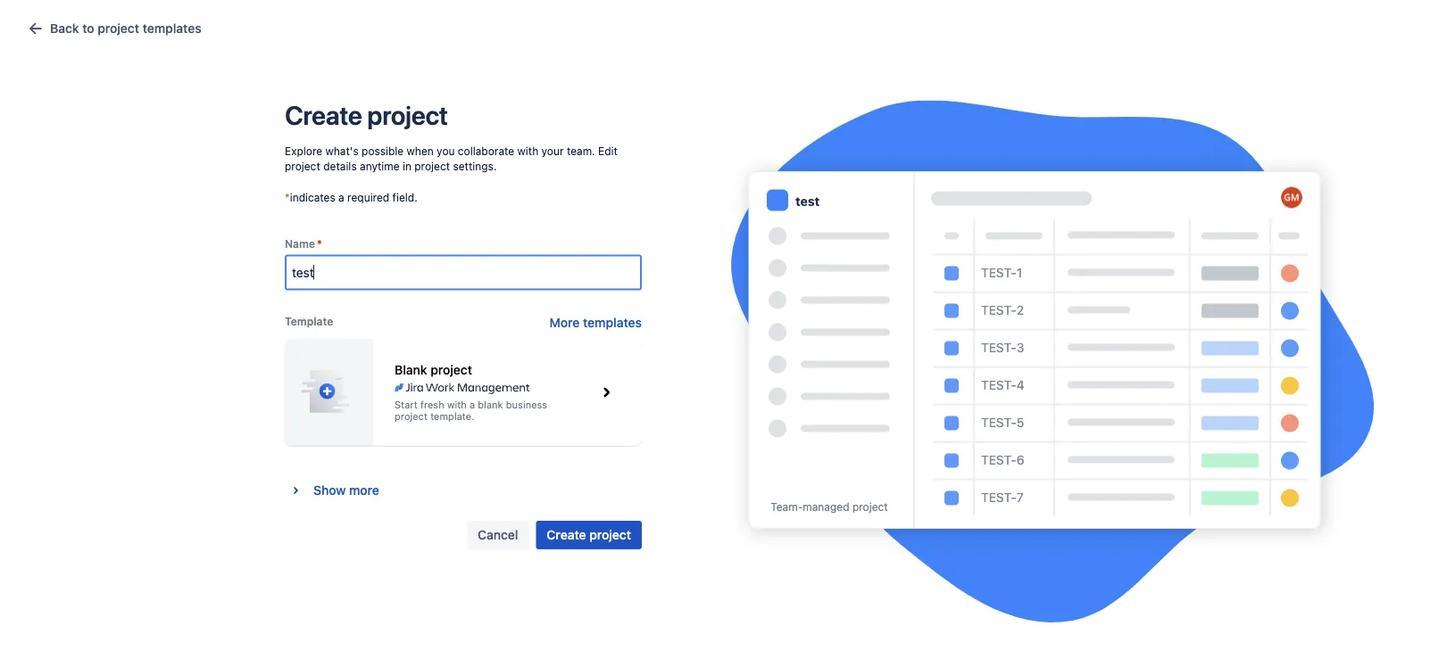 Task type: describe. For each thing, give the bounding box(es) containing it.
template.
[[431, 411, 475, 422]]

project inside 'back to project templates' button
[[98, 21, 139, 36]]

3
[[1017, 340, 1025, 355]]

new
[[571, 374, 594, 389]]

blank project
[[395, 363, 472, 378]]

more
[[349, 483, 379, 498]]

more templates button
[[550, 314, 642, 332]]

tasks,
[[760, 374, 794, 389]]

show
[[313, 483, 346, 498]]

templates image
[[25, 18, 46, 39]]

performance
[[659, 392, 733, 407]]

start
[[395, 399, 418, 411]]

test- inside test-7 team-managed project
[[981, 490, 1017, 505]]

jira
[[264, 133, 283, 145]]

back to project templates
[[50, 21, 201, 36]]

4
[[1017, 378, 1025, 392]]

0 vertical spatial a
[[339, 191, 344, 204]]

test
[[796, 194, 820, 209]]

manage
[[711, 374, 757, 389]]

test- for test-2
[[981, 303, 1017, 317]]

name *
[[285, 238, 322, 250]]

6
[[1017, 453, 1025, 467]]

test-5
[[981, 415, 1025, 430]]

in
[[403, 160, 412, 172]]

1 horizontal spatial templates
[[583, 315, 642, 330]]

clear image
[[415, 132, 429, 146]]

2 horizontal spatial create project
[[673, 437, 757, 451]]

1 horizontal spatial create project button
[[662, 430, 768, 458]]

test- for test-1
[[981, 265, 1017, 280]]

test-7 team-managed project
[[771, 490, 1024, 513]]

test- for test-4
[[981, 378, 1017, 392]]

what's
[[326, 145, 359, 157]]

business inside start fresh with a blank business project template.
[[506, 399, 547, 411]]

back to project templates button
[[14, 14, 212, 43]]

explore
[[285, 145, 322, 157]]

managed
[[803, 501, 850, 513]]

7
[[1017, 490, 1024, 505]]

a inside create a new business project to manage tasks, monitor details, and measure performance with your team.
[[560, 374, 567, 389]]

test-3
[[981, 340, 1025, 355]]

field.
[[393, 191, 418, 204]]

team-
[[771, 501, 803, 513]]

and
[[890, 374, 912, 389]]

explore what's possible when you collaborate with your team. edit project details anytime in project settings.
[[285, 145, 618, 172]]

management
[[314, 133, 380, 145]]

create down performance
[[673, 437, 712, 451]]

clear image
[[383, 132, 398, 146]]

cancel button
[[467, 521, 529, 550]]

a inside start fresh with a blank business project template.
[[470, 399, 475, 411]]

test-6
[[981, 453, 1025, 467]]

open image
[[433, 129, 454, 150]]

illustration showing preview of jira project interface after the project creation is done image
[[731, 100, 1374, 624]]

you
[[570, 337, 599, 358]]

Try a team name, project goal, milestone... field
[[287, 257, 640, 289]]

create inside create a new business project to manage tasks, monitor details, and measure performance with your team.
[[519, 374, 557, 389]]

project inside create a new business project to manage tasks, monitor details, and measure performance with your team.
[[652, 374, 693, 389]]

your inside create a new business project to manage tasks, monitor details, and measure performance with your team.
[[764, 392, 789, 407]]

anytime
[[360, 160, 400, 172]]

more templates
[[550, 315, 642, 330]]



Task type: locate. For each thing, give the bounding box(es) containing it.
1 horizontal spatial *
[[317, 238, 322, 250]]

with inside create a new business project to manage tasks, monitor details, and measure performance with your team.
[[736, 392, 760, 407]]

0 horizontal spatial *
[[285, 191, 290, 204]]

0 vertical spatial business
[[722, 337, 793, 358]]

with right collaborate
[[517, 145, 539, 157]]

5 test- from the top
[[981, 415, 1017, 430]]

possible
[[362, 145, 404, 157]]

test- for test-3
[[981, 340, 1017, 355]]

team. inside create a new business project to manage tasks, monitor details, and measure performance with your team.
[[792, 392, 825, 407]]

1 vertical spatial a
[[560, 374, 567, 389]]

with right fresh
[[447, 399, 467, 411]]

test-4
[[981, 378, 1025, 392]]

2 horizontal spatial business
[[722, 337, 793, 358]]

1 horizontal spatial team.
[[792, 392, 825, 407]]

5
[[1017, 415, 1025, 430]]

indicates
[[290, 191, 336, 204]]

with inside start fresh with a blank business project template.
[[447, 399, 467, 411]]

test-1
[[981, 265, 1023, 280]]

measure
[[606, 392, 655, 407]]

show more
[[313, 483, 379, 498]]

2 vertical spatial a
[[470, 399, 475, 411]]

to up performance
[[696, 374, 708, 389]]

template
[[285, 315, 333, 328]]

* up "name"
[[285, 191, 290, 204]]

test- for test-5
[[981, 415, 1017, 430]]

*
[[285, 191, 290, 204], [317, 238, 322, 250]]

0 horizontal spatial your
[[542, 145, 564, 157]]

0 vertical spatial to
[[82, 21, 94, 36]]

team.
[[567, 145, 595, 157], [792, 392, 825, 407]]

start fresh with a blank business project template.
[[395, 399, 547, 422]]

1 horizontal spatial create project
[[547, 528, 631, 543]]

1 horizontal spatial to
[[696, 374, 708, 389]]

0 vertical spatial create project
[[285, 100, 448, 130]]

any
[[690, 337, 718, 358]]

with inside explore what's possible when you collaborate with your team. edit project details anytime in project settings.
[[517, 145, 539, 157]]

1 vertical spatial to
[[696, 374, 708, 389]]

cancel
[[478, 528, 518, 543]]

test-
[[981, 265, 1017, 280], [981, 303, 1017, 317], [981, 340, 1017, 355], [981, 378, 1017, 392], [981, 415, 1017, 430], [981, 453, 1017, 467], [981, 490, 1017, 505]]

test- for test-6
[[981, 453, 1017, 467]]

1 horizontal spatial with
[[517, 145, 539, 157]]

back
[[50, 21, 79, 36]]

Search field
[[1091, 10, 1270, 39]]

test- down test-2
[[981, 340, 1017, 355]]

team. down monitor
[[792, 392, 825, 407]]

collaborate
[[458, 145, 514, 157]]

to
[[82, 21, 94, 36], [696, 374, 708, 389]]

team. left edit on the top
[[567, 145, 595, 157]]

your inside explore what's possible when you collaborate with your team. edit project details anytime in project settings.
[[542, 145, 564, 157]]

create right cancel on the left of page
[[547, 528, 586, 543]]

name
[[285, 238, 315, 250]]

jira work management
[[264, 133, 380, 145]]

your
[[542, 145, 564, 157], [764, 392, 789, 407]]

team. inside explore what's possible when you collaborate with your team. edit project details anytime in project settings.
[[567, 145, 595, 157]]

a left "required"
[[339, 191, 344, 204]]

0 vertical spatial create project button
[[662, 430, 768, 458]]

don't
[[603, 337, 644, 358]]

2 vertical spatial business
[[506, 399, 547, 411]]

business up measure
[[598, 374, 649, 389]]

business inside create a new business project to manage tasks, monitor details, and measure performance with your team.
[[598, 374, 649, 389]]

when
[[407, 145, 434, 157]]

test-2
[[981, 303, 1024, 317]]

have
[[648, 337, 686, 358]]

create a new business project to manage tasks, monitor details, and measure performance with your team.
[[519, 374, 912, 407]]

* indicates a required field.
[[285, 191, 418, 204]]

fresh
[[420, 399, 444, 411]]

templates
[[143, 21, 201, 36], [583, 315, 642, 330]]

show more button
[[285, 475, 387, 507]]

a left new
[[560, 374, 567, 389]]

1 vertical spatial team.
[[792, 392, 825, 407]]

monitor
[[798, 374, 842, 389]]

business right blank
[[506, 399, 547, 411]]

0 horizontal spatial a
[[339, 191, 344, 204]]

to inside create a new business project to manage tasks, monitor details, and measure performance with your team.
[[696, 374, 708, 389]]

projects
[[797, 337, 861, 358]]

your down tasks, on the right bottom of page
[[764, 392, 789, 407]]

7 test- from the top
[[981, 490, 1017, 505]]

test- down test-1
[[981, 303, 1017, 317]]

1 vertical spatial *
[[317, 238, 322, 250]]

test- down test-6
[[981, 490, 1017, 505]]

a
[[339, 191, 344, 204], [560, 374, 567, 389], [470, 399, 475, 411]]

you
[[437, 145, 455, 157]]

2 test- from the top
[[981, 303, 1017, 317]]

test- down test-5
[[981, 453, 1017, 467]]

project
[[98, 21, 139, 36], [367, 100, 448, 130], [285, 160, 320, 172], [415, 160, 450, 172], [431, 363, 472, 378], [652, 374, 693, 389], [395, 411, 428, 422], [716, 437, 757, 451], [853, 501, 888, 513], [590, 528, 631, 543]]

your left edit on the top
[[542, 145, 564, 157]]

1 test- from the top
[[981, 265, 1017, 280]]

create project
[[285, 100, 448, 130], [673, 437, 757, 451], [547, 528, 631, 543]]

you don't have any business projects
[[570, 337, 861, 358]]

2 horizontal spatial with
[[736, 392, 760, 407]]

create left new
[[519, 374, 557, 389]]

blank
[[478, 399, 503, 411]]

to inside 'back to project templates' button
[[82, 21, 94, 36]]

0 horizontal spatial to
[[82, 21, 94, 36]]

test- up test-2
[[981, 265, 1017, 280]]

blank
[[395, 363, 427, 378]]

banner
[[0, 0, 1431, 50]]

test- up test-5
[[981, 378, 1017, 392]]

2
[[1017, 303, 1024, 317]]

with down manage
[[736, 392, 760, 407]]

primary element
[[11, 0, 1091, 50]]

details
[[323, 160, 357, 172]]

0 horizontal spatial create project button
[[536, 521, 642, 550]]

create
[[285, 100, 362, 130], [519, 374, 557, 389], [673, 437, 712, 451], [547, 528, 586, 543]]

1 vertical spatial create project
[[673, 437, 757, 451]]

business up tasks, on the right bottom of page
[[722, 337, 793, 358]]

6 test- from the top
[[981, 453, 1017, 467]]

settings.
[[453, 160, 497, 172]]

project inside start fresh with a blank business project template.
[[395, 411, 428, 422]]

1 horizontal spatial your
[[764, 392, 789, 407]]

required
[[347, 191, 390, 204]]

0 horizontal spatial business
[[506, 399, 547, 411]]

jira software image
[[46, 14, 166, 35], [46, 14, 166, 35]]

0 vertical spatial templates
[[143, 21, 201, 36]]

1 horizontal spatial business
[[598, 374, 649, 389]]

2 horizontal spatial a
[[560, 374, 567, 389]]

change template image
[[592, 378, 621, 407]]

details,
[[845, 374, 887, 389]]

2 vertical spatial create project
[[547, 528, 631, 543]]

1 vertical spatial templates
[[583, 315, 642, 330]]

with
[[517, 145, 539, 157], [736, 392, 760, 407], [447, 399, 467, 411]]

* right "name"
[[317, 238, 322, 250]]

business
[[722, 337, 793, 358], [598, 374, 649, 389], [506, 399, 547, 411]]

0 horizontal spatial with
[[447, 399, 467, 411]]

0 vertical spatial your
[[542, 145, 564, 157]]

project inside test-7 team-managed project
[[853, 501, 888, 513]]

to right back
[[82, 21, 94, 36]]

1 horizontal spatial a
[[470, 399, 475, 411]]

1 vertical spatial create project button
[[536, 521, 642, 550]]

more
[[550, 315, 580, 330]]

create up jira work management
[[285, 100, 362, 130]]

work
[[286, 133, 311, 145]]

test- up test-6
[[981, 415, 1017, 430]]

3 test- from the top
[[981, 340, 1017, 355]]

0 vertical spatial team.
[[567, 145, 595, 157]]

jira work management image
[[395, 381, 530, 396], [395, 381, 530, 396]]

create project button
[[662, 430, 768, 458], [536, 521, 642, 550]]

0 horizontal spatial team.
[[567, 145, 595, 157]]

1
[[1017, 265, 1023, 280]]

0 horizontal spatial templates
[[143, 21, 201, 36]]

4 test- from the top
[[981, 378, 1017, 392]]

1 vertical spatial your
[[764, 392, 789, 407]]

0 vertical spatial *
[[285, 191, 290, 204]]

0 horizontal spatial create project
[[285, 100, 448, 130]]

a left blank
[[470, 399, 475, 411]]

edit
[[598, 145, 618, 157]]

1 vertical spatial business
[[598, 374, 649, 389]]



Task type: vqa. For each thing, say whether or not it's contained in the screenshot.
6th TEST- from the bottom
yes



